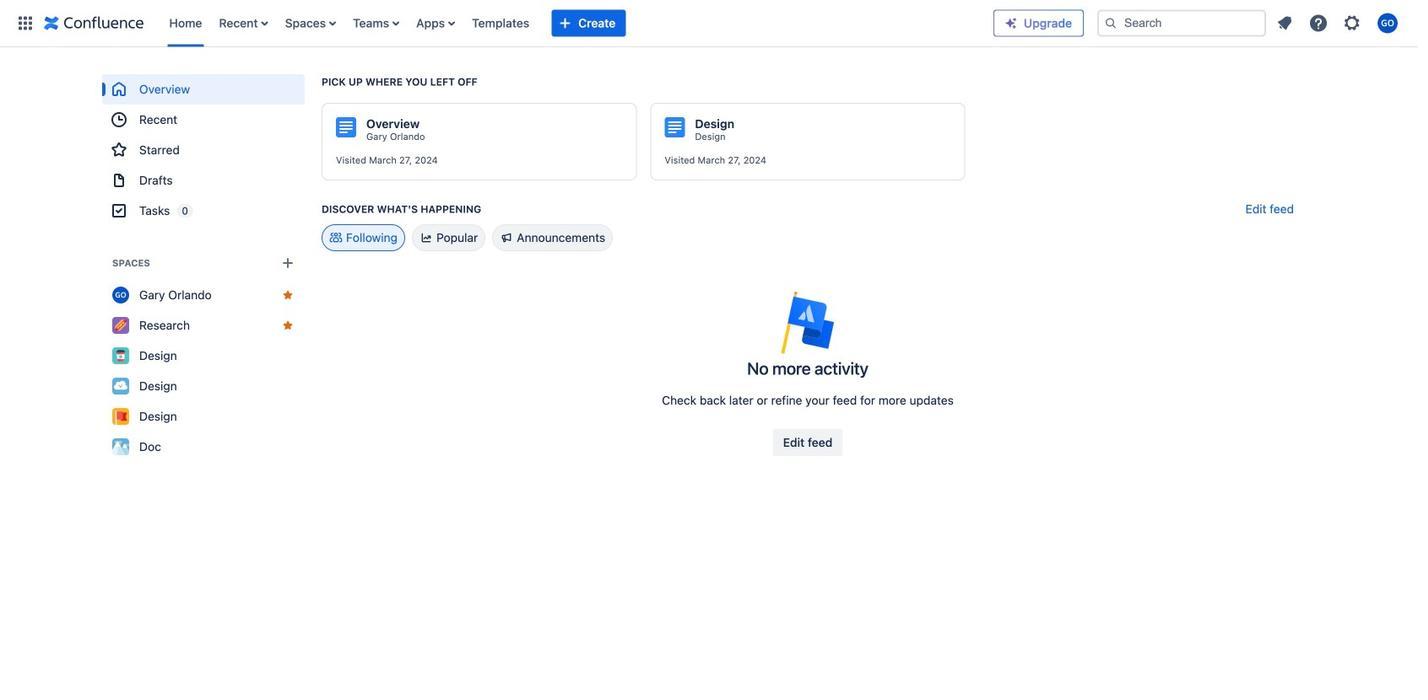 Task type: vqa. For each thing, say whether or not it's contained in the screenshot.
List Item
no



Task type: describe. For each thing, give the bounding box(es) containing it.
1 unstar this space image from the top
[[281, 289, 295, 302]]

help icon image
[[1308, 13, 1329, 33]]

notification icon image
[[1275, 13, 1295, 33]]

appswitcher icon image
[[15, 13, 35, 33]]

settings icon image
[[1342, 13, 1362, 33]]



Task type: locate. For each thing, give the bounding box(es) containing it.
create a space image
[[278, 253, 298, 273]]

0 vertical spatial unstar this space image
[[281, 289, 295, 302]]

0 horizontal spatial list
[[161, 0, 994, 47]]

1 horizontal spatial list
[[1270, 8, 1408, 38]]

None search field
[[1097, 10, 1266, 37]]

global element
[[10, 0, 994, 47]]

search image
[[1104, 16, 1118, 30]]

list
[[161, 0, 994, 47], [1270, 8, 1408, 38]]

group
[[102, 74, 305, 226]]

your profile and preferences image
[[1378, 13, 1398, 33]]

unstar this space image
[[281, 289, 295, 302], [281, 319, 295, 333]]

1 vertical spatial unstar this space image
[[281, 319, 295, 333]]

Search field
[[1097, 10, 1266, 37]]

list for 'appswitcher icon'
[[161, 0, 994, 47]]

button group group
[[773, 430, 843, 457]]

2 unstar this space image from the top
[[281, 319, 295, 333]]

confluence image
[[44, 13, 144, 33], [44, 13, 144, 33]]

banner
[[0, 0, 1418, 47]]

premium image
[[1005, 16, 1018, 30]]

list for premium image
[[1270, 8, 1408, 38]]



